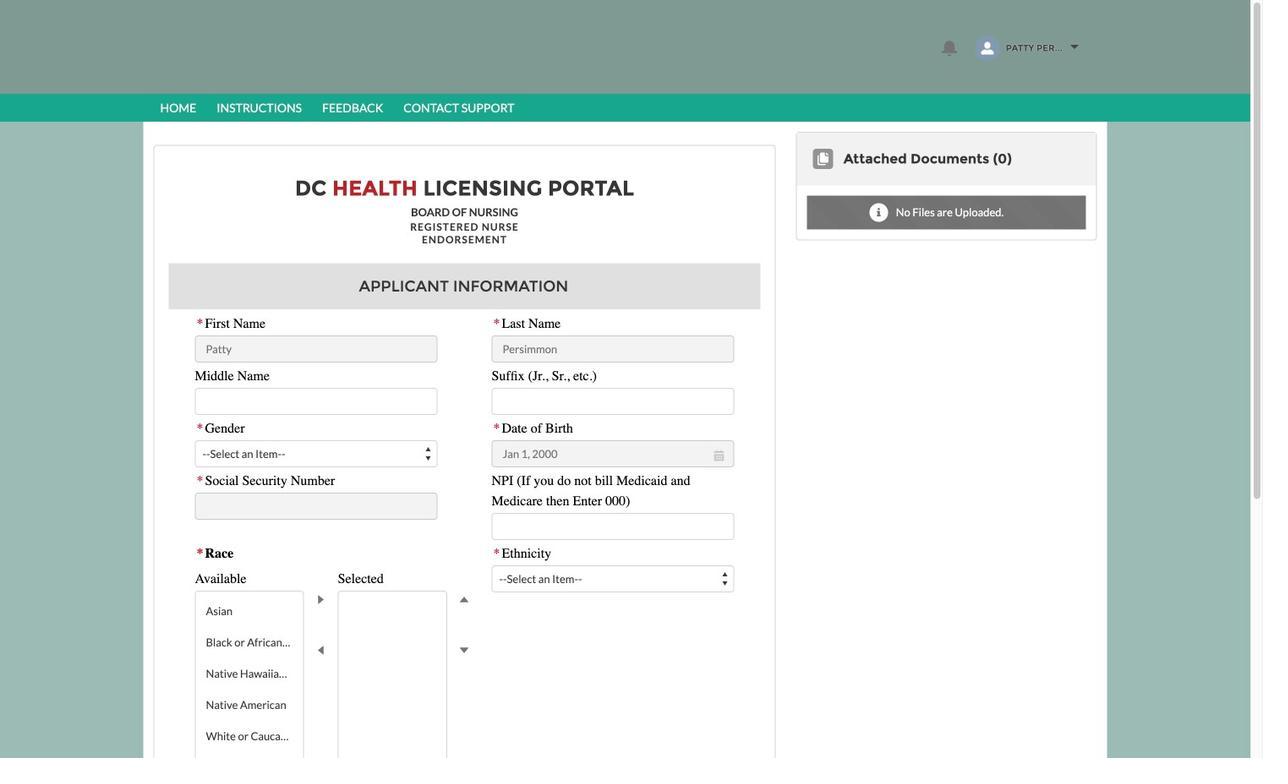 Task type: locate. For each thing, give the bounding box(es) containing it.
0 vertical spatial group
[[492, 415, 735, 468]]

None text field
[[492, 336, 735, 363], [195, 388, 438, 415], [492, 388, 735, 415], [492, 336, 735, 363], [195, 388, 438, 415], [492, 388, 735, 415]]

main content
[[143, 122, 1108, 759]]

group
[[492, 415, 735, 468], [195, 541, 481, 759]]

banner
[[0, 0, 1251, 122]]

list box
[[196, 596, 303, 759]]

menu
[[150, 94, 1101, 122]]

1 horizontal spatial group
[[492, 415, 735, 468]]

None text field
[[195, 336, 438, 363], [492, 441, 735, 468], [195, 493, 438, 520], [492, 513, 735, 541], [195, 336, 438, 363], [492, 441, 735, 468], [195, 493, 438, 520], [492, 513, 735, 541]]

0 horizontal spatial group
[[195, 541, 481, 759]]



Task type: describe. For each thing, give the bounding box(es) containing it.
patty persimmon image
[[975, 36, 1001, 61]]

required element
[[197, 546, 203, 562]]

1 vertical spatial group
[[195, 541, 481, 759]]



